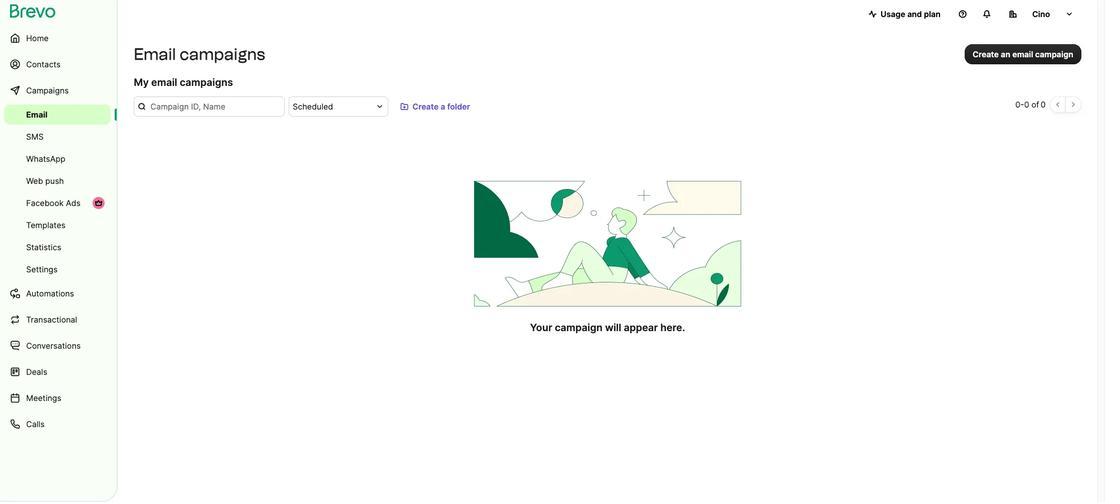 Task type: describe. For each thing, give the bounding box(es) containing it.
of
[[1032, 100, 1039, 110]]

campaign inside button
[[1035, 49, 1074, 59]]

and
[[908, 9, 922, 19]]

statistics link
[[4, 237, 111, 258]]

transactional link
[[4, 308, 111, 332]]

-
[[1021, 100, 1024, 110]]

automations
[[26, 289, 74, 299]]

usage and plan
[[881, 9, 941, 19]]

1 0 from the left
[[1016, 100, 1021, 110]]

create a folder
[[413, 102, 470, 112]]

3 0 from the left
[[1041, 100, 1046, 110]]

meetings
[[26, 393, 61, 403]]

settings link
[[4, 260, 111, 280]]

email for email campaigns
[[134, 45, 176, 64]]

a
[[441, 102, 445, 112]]

my email campaigns
[[134, 76, 233, 89]]

campaigns
[[26, 86, 69, 96]]

Campaign ID, Name search field
[[134, 97, 285, 117]]

sms
[[26, 132, 44, 142]]

0 - 0 of 0
[[1016, 100, 1046, 110]]

contacts link
[[4, 52, 111, 76]]

campaigns link
[[4, 78, 111, 103]]

1 vertical spatial campaign
[[555, 322, 603, 334]]

create a folder button
[[392, 97, 478, 117]]

email link
[[4, 105, 111, 125]]

here.
[[661, 322, 685, 334]]

email for email
[[26, 110, 47, 120]]

transactional
[[26, 315, 77, 325]]

deals link
[[4, 360, 111, 384]]

create for create a folder
[[413, 102, 439, 112]]

left___rvooi image
[[95, 199, 103, 207]]

automations link
[[4, 282, 111, 306]]

plan
[[924, 9, 941, 19]]

web
[[26, 176, 43, 186]]

whatsapp link
[[4, 149, 111, 169]]

templates
[[26, 220, 66, 230]]

email campaigns
[[134, 45, 265, 64]]

create for create an email campaign
[[973, 49, 999, 59]]

2 0 from the left
[[1024, 100, 1029, 110]]

conversations link
[[4, 334, 111, 358]]

your
[[530, 322, 552, 334]]



Task type: vqa. For each thing, say whether or not it's contained in the screenshot.
not
no



Task type: locate. For each thing, give the bounding box(es) containing it.
appear
[[624, 322, 658, 334]]

0 horizontal spatial 0
[[1016, 100, 1021, 110]]

1 vertical spatial email
[[26, 110, 47, 120]]

0 horizontal spatial create
[[413, 102, 439, 112]]

sms link
[[4, 127, 111, 147]]

conversations
[[26, 341, 81, 351]]

web push link
[[4, 171, 111, 191]]

calls
[[26, 420, 45, 430]]

templates link
[[4, 215, 111, 235]]

contacts
[[26, 59, 61, 69]]

create
[[973, 49, 999, 59], [413, 102, 439, 112]]

cino button
[[1001, 4, 1082, 24]]

0 vertical spatial campaigns
[[180, 45, 265, 64]]

campaign left will
[[555, 322, 603, 334]]

1 horizontal spatial email
[[134, 45, 176, 64]]

my
[[134, 76, 149, 89]]

0 vertical spatial create
[[973, 49, 999, 59]]

empty campaign image
[[468, 181, 748, 307]]

usage and plan button
[[861, 4, 949, 24]]

0 vertical spatial email
[[134, 45, 176, 64]]

0 vertical spatial campaign
[[1035, 49, 1074, 59]]

campaigns
[[180, 45, 265, 64], [180, 76, 233, 89]]

1 vertical spatial create
[[413, 102, 439, 112]]

create an email campaign
[[973, 49, 1074, 59]]

an
[[1001, 49, 1011, 59]]

push
[[45, 176, 64, 186]]

usage
[[881, 9, 906, 19]]

scheduled button
[[289, 97, 388, 117]]

0 vertical spatial email
[[1013, 49, 1033, 59]]

email right my
[[151, 76, 177, 89]]

cino
[[1032, 9, 1050, 19]]

0 horizontal spatial email
[[26, 110, 47, 120]]

email
[[134, 45, 176, 64], [26, 110, 47, 120]]

will
[[605, 322, 621, 334]]

1 horizontal spatial email
[[1013, 49, 1033, 59]]

campaigns up my email campaigns
[[180, 45, 265, 64]]

settings
[[26, 265, 58, 275]]

0
[[1016, 100, 1021, 110], [1024, 100, 1029, 110], [1041, 100, 1046, 110]]

calls link
[[4, 413, 111, 437]]

0 horizontal spatial campaign
[[555, 322, 603, 334]]

deals
[[26, 367, 47, 377]]

email up sms
[[26, 110, 47, 120]]

email
[[1013, 49, 1033, 59], [151, 76, 177, 89]]

1 horizontal spatial 0
[[1024, 100, 1029, 110]]

campaign
[[1035, 49, 1074, 59], [555, 322, 603, 334]]

facebook ads link
[[4, 193, 111, 213]]

facebook ads
[[26, 198, 80, 208]]

home
[[26, 33, 49, 43]]

web push
[[26, 176, 64, 186]]

2 horizontal spatial 0
[[1041, 100, 1046, 110]]

0 horizontal spatial email
[[151, 76, 177, 89]]

your campaign will appear here.
[[530, 322, 685, 334]]

email up my
[[134, 45, 176, 64]]

home link
[[4, 26, 111, 50]]

email inside button
[[1013, 49, 1033, 59]]

1 vertical spatial email
[[151, 76, 177, 89]]

1 vertical spatial campaigns
[[180, 76, 233, 89]]

campaign down cino button
[[1035, 49, 1074, 59]]

statistics
[[26, 242, 61, 253]]

email right an
[[1013, 49, 1033, 59]]

campaigns up campaign id, name search box
[[180, 76, 233, 89]]

scheduled
[[293, 102, 333, 112]]

1 horizontal spatial campaign
[[1035, 49, 1074, 59]]

1 horizontal spatial create
[[973, 49, 999, 59]]

ads
[[66, 198, 80, 208]]

folder
[[447, 102, 470, 112]]

create left the a
[[413, 102, 439, 112]]

meetings link
[[4, 386, 111, 411]]

create left an
[[973, 49, 999, 59]]

create an email campaign button
[[965, 44, 1082, 64]]

whatsapp
[[26, 154, 65, 164]]

facebook
[[26, 198, 64, 208]]



